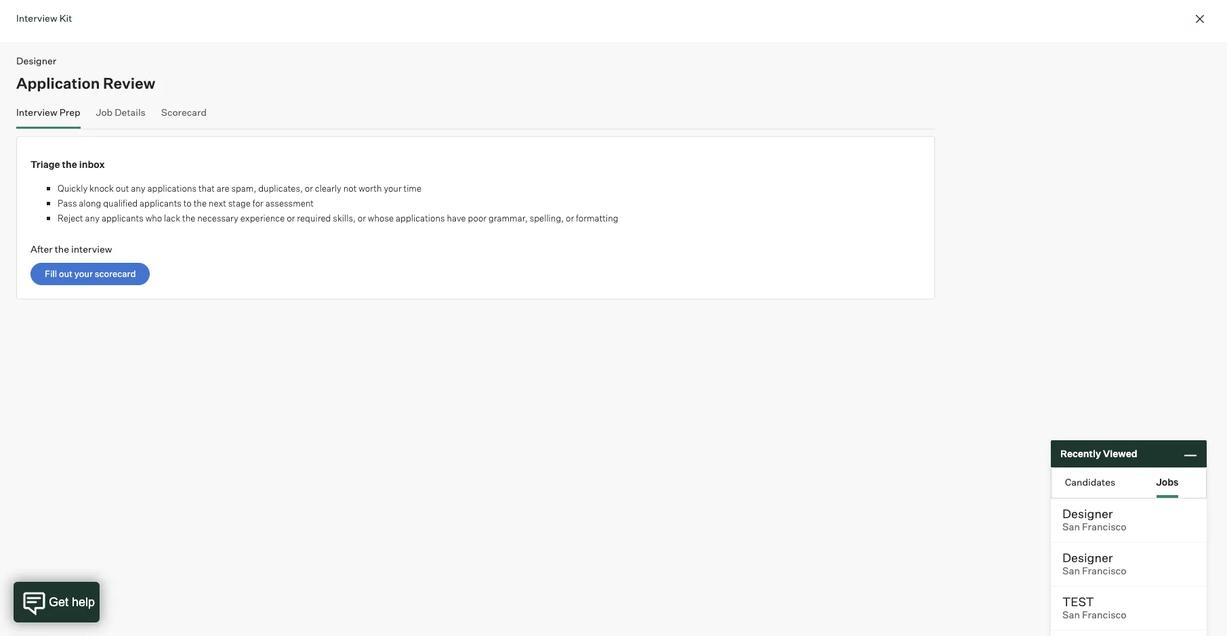Task type: vqa. For each thing, say whether or not it's contained in the screenshot.
'fields' to the bottom
no



Task type: describe. For each thing, give the bounding box(es) containing it.
1 vertical spatial designer
[[1063, 506, 1113, 521]]

application
[[16, 74, 100, 92]]

to
[[183, 198, 192, 209]]

interview kit
[[16, 12, 72, 24]]

necessary
[[197, 213, 239, 224]]

interview for interview kit
[[16, 12, 57, 24]]

after the interview
[[30, 243, 112, 255]]

0 vertical spatial applicants
[[140, 198, 182, 209]]

prep
[[59, 106, 80, 118]]

pass
[[58, 198, 77, 209]]

clearly
[[315, 183, 341, 194]]

quickly
[[58, 183, 88, 194]]

stage
[[228, 198, 251, 209]]

2 vertical spatial designer
[[1063, 550, 1113, 565]]

1 designer san francisco from the top
[[1063, 506, 1127, 533]]

or right skills, on the top left of the page
[[358, 213, 366, 224]]

spam,
[[231, 183, 256, 194]]

or right spelling,
[[566, 213, 574, 224]]

or down assessment
[[287, 213, 295, 224]]

candidates
[[1065, 476, 1116, 488]]

quickly knock out any applications that are spam, duplicates, or clearly not worth your time pass along qualified applicants to the next stage for assessment reject any applicants who lack the necessary experience or required skills, or whose applications have poor grammar, spelling, or formatting
[[58, 183, 618, 224]]

for
[[253, 198, 264, 209]]

0 vertical spatial designer
[[16, 55, 56, 66]]

inbox
[[79, 159, 105, 170]]

assessment
[[265, 198, 314, 209]]

after
[[30, 243, 53, 255]]

0 horizontal spatial any
[[85, 213, 100, 224]]

details
[[115, 106, 146, 118]]

that
[[199, 183, 215, 194]]

fill out your scorecard link
[[30, 263, 150, 285]]

skills,
[[333, 213, 356, 224]]

have
[[447, 213, 466, 224]]

1 vertical spatial applicants
[[102, 213, 144, 224]]

required
[[297, 213, 331, 224]]

or left clearly
[[305, 183, 313, 194]]

the right to
[[194, 198, 207, 209]]

scorecard
[[95, 268, 136, 279]]

2 francisco from the top
[[1082, 565, 1127, 577]]

the right after
[[55, 243, 69, 255]]

san inside test san francisco
[[1063, 609, 1080, 621]]

interview prep link
[[16, 106, 80, 126]]

interview for interview prep
[[16, 106, 57, 118]]

0 horizontal spatial out
[[59, 268, 73, 279]]

triage
[[30, 159, 60, 170]]

2 designer san francisco from the top
[[1063, 550, 1127, 577]]

test
[[1063, 594, 1095, 609]]

out inside "quickly knock out any applications that are spam, duplicates, or clearly not worth your time pass along qualified applicants to the next stage for assessment reject any applicants who lack the necessary experience or required skills, or whose applications have poor grammar, spelling, or formatting"
[[116, 183, 129, 194]]

viewed
[[1103, 448, 1138, 460]]

worth
[[359, 183, 382, 194]]



Task type: locate. For each thing, give the bounding box(es) containing it.
fill out your scorecard
[[45, 268, 136, 279]]

interview
[[71, 243, 112, 255]]

francisco
[[1082, 521, 1127, 533], [1082, 565, 1127, 577], [1082, 609, 1127, 621]]

0 horizontal spatial your
[[74, 268, 93, 279]]

your
[[384, 183, 402, 194], [74, 268, 93, 279]]

poor
[[468, 213, 487, 224]]

the down to
[[182, 213, 195, 224]]

your down the "interview"
[[74, 268, 93, 279]]

your left time
[[384, 183, 402, 194]]

any
[[131, 183, 145, 194], [85, 213, 100, 224]]

application review
[[16, 74, 156, 92]]

or
[[305, 183, 313, 194], [287, 213, 295, 224], [358, 213, 366, 224], [566, 213, 574, 224]]

0 vertical spatial interview
[[16, 12, 57, 24]]

interview left kit
[[16, 12, 57, 24]]

designer up "test"
[[1063, 550, 1113, 565]]

tab list containing candidates
[[1052, 468, 1206, 498]]

san
[[1063, 521, 1080, 533], [1063, 565, 1080, 577], [1063, 609, 1080, 621]]

designer down candidates
[[1063, 506, 1113, 521]]

0 vertical spatial out
[[116, 183, 129, 194]]

2 vertical spatial francisco
[[1082, 609, 1127, 621]]

1 vertical spatial applications
[[396, 213, 445, 224]]

experience
[[240, 213, 285, 224]]

out right the fill
[[59, 268, 73, 279]]

1 san from the top
[[1063, 521, 1080, 533]]

qualified
[[103, 198, 138, 209]]

time
[[404, 183, 422, 194]]

applications
[[147, 183, 197, 194], [396, 213, 445, 224]]

1 vertical spatial designer san francisco
[[1063, 550, 1127, 577]]

interview
[[16, 12, 57, 24], [16, 106, 57, 118]]

1 interview from the top
[[16, 12, 57, 24]]

jobs
[[1157, 476, 1179, 488]]

lack
[[164, 213, 180, 224]]

3 francisco from the top
[[1082, 609, 1127, 621]]

fill
[[45, 268, 57, 279]]

review
[[103, 74, 156, 92]]

2 interview from the top
[[16, 106, 57, 118]]

formatting
[[576, 213, 618, 224]]

triage the inbox
[[30, 159, 105, 170]]

who
[[145, 213, 162, 224]]

0 vertical spatial any
[[131, 183, 145, 194]]

applications down time
[[396, 213, 445, 224]]

duplicates,
[[258, 183, 303, 194]]

interview prep
[[16, 106, 80, 118]]

0 vertical spatial applications
[[147, 183, 197, 194]]

0 vertical spatial designer san francisco
[[1063, 506, 1127, 533]]

job details
[[96, 106, 146, 118]]

job
[[96, 106, 113, 118]]

scorecard link
[[161, 106, 207, 126]]

your inside "quickly knock out any applications that are spam, duplicates, or clearly not worth your time pass along qualified applicants to the next stage for assessment reject any applicants who lack the necessary experience or required skills, or whose applications have poor grammar, spelling, or formatting"
[[384, 183, 402, 194]]

francisco inside test san francisco
[[1082, 609, 1127, 621]]

1 vertical spatial your
[[74, 268, 93, 279]]

grammar,
[[489, 213, 528, 224]]

0 vertical spatial francisco
[[1082, 521, 1127, 533]]

3 san from the top
[[1063, 609, 1080, 621]]

interview left prep
[[16, 106, 57, 118]]

2 vertical spatial san
[[1063, 609, 1080, 621]]

1 horizontal spatial applications
[[396, 213, 445, 224]]

1 vertical spatial out
[[59, 268, 73, 279]]

applicants down qualified
[[102, 213, 144, 224]]

0 vertical spatial your
[[384, 183, 402, 194]]

kit
[[59, 12, 72, 24]]

designer san francisco down candidates
[[1063, 506, 1127, 533]]

along
[[79, 198, 101, 209]]

the left inbox in the top left of the page
[[62, 159, 77, 170]]

whose
[[368, 213, 394, 224]]

out
[[116, 183, 129, 194], [59, 268, 73, 279]]

tab list
[[1052, 468, 1206, 498]]

applicants
[[140, 198, 182, 209], [102, 213, 144, 224]]

any down along
[[85, 213, 100, 224]]

1 francisco from the top
[[1082, 521, 1127, 533]]

not
[[343, 183, 357, 194]]

1 vertical spatial interview
[[16, 106, 57, 118]]

job details link
[[96, 106, 146, 126]]

designer
[[16, 55, 56, 66], [1063, 506, 1113, 521], [1063, 550, 1113, 565]]

0 horizontal spatial applications
[[147, 183, 197, 194]]

close image
[[1192, 11, 1208, 27]]

recently viewed
[[1061, 448, 1138, 460]]

0 vertical spatial san
[[1063, 521, 1080, 533]]

designer san francisco up "test"
[[1063, 550, 1127, 577]]

1 horizontal spatial any
[[131, 183, 145, 194]]

spelling,
[[530, 213, 564, 224]]

scorecard
[[161, 106, 207, 118]]

designer san francisco
[[1063, 506, 1127, 533], [1063, 550, 1127, 577]]

next
[[209, 198, 226, 209]]

the
[[62, 159, 77, 170], [194, 198, 207, 209], [182, 213, 195, 224], [55, 243, 69, 255]]

any up qualified
[[131, 183, 145, 194]]

designer up application
[[16, 55, 56, 66]]

1 vertical spatial san
[[1063, 565, 1080, 577]]

applications up to
[[147, 183, 197, 194]]

2 san from the top
[[1063, 565, 1080, 577]]

applicants up who
[[140, 198, 182, 209]]

test san francisco
[[1063, 594, 1127, 621]]

1 horizontal spatial your
[[384, 183, 402, 194]]

your inside fill out your scorecard link
[[74, 268, 93, 279]]

reject
[[58, 213, 83, 224]]

are
[[217, 183, 229, 194]]

1 vertical spatial francisco
[[1082, 565, 1127, 577]]

1 horizontal spatial out
[[116, 183, 129, 194]]

1 vertical spatial any
[[85, 213, 100, 224]]

knock
[[90, 183, 114, 194]]

recently
[[1061, 448, 1101, 460]]

out up qualified
[[116, 183, 129, 194]]



